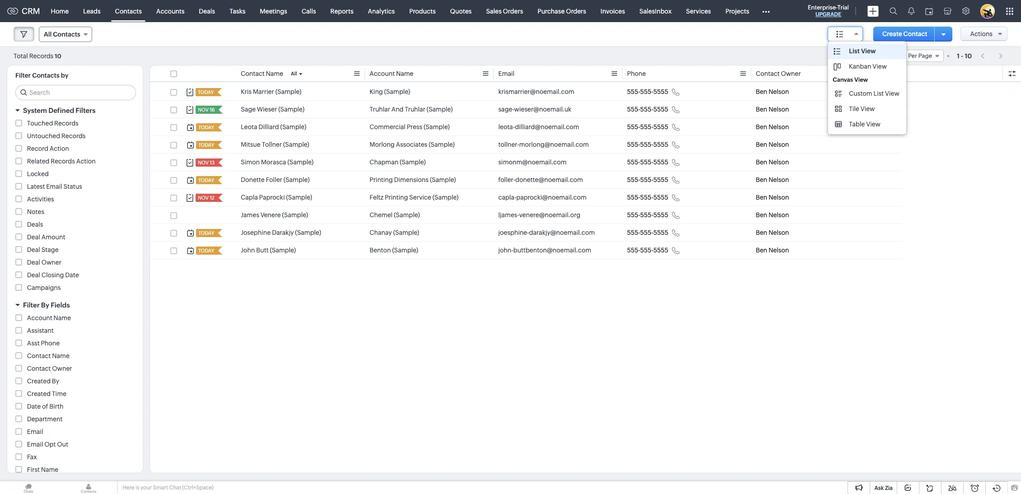 Task type: describe. For each thing, give the bounding box(es) containing it.
deal for deal stage
[[27, 246, 40, 254]]

view for table view
[[866, 121, 881, 128]]

record action
[[27, 145, 69, 152]]

1 ben nelson from the top
[[756, 88, 789, 95]]

size image for custom list view
[[835, 89, 842, 98]]

sage-wieser@noemail.uk link
[[498, 105, 572, 114]]

records for touched
[[54, 120, 79, 127]]

filter for filter contacts by
[[15, 72, 31, 79]]

james venere (sample) link
[[241, 211, 308, 220]]

1 vertical spatial printing
[[385, 194, 408, 201]]

deal for deal closing date
[[27, 272, 40, 279]]

(sample) inside king (sample) link
[[384, 88, 410, 95]]

(sample) inside capla paprocki (sample) link
[[286, 194, 312, 201]]

5555 for paprocki@noemail.com
[[654, 194, 669, 201]]

notes
[[27, 208, 44, 216]]

signals image
[[908, 7, 915, 15]]

assistant
[[27, 327, 54, 334]]

home
[[51, 7, 69, 15]]

(sample) inside josephine darakjy (sample) link
[[295, 229, 321, 236]]

butt
[[256, 247, 269, 254]]

john butt (sample)
[[241, 247, 296, 254]]

contacts for all contacts
[[53, 31, 80, 38]]

latest
[[27, 183, 45, 190]]

record
[[27, 145, 48, 152]]

capla-paprocki@noemail.com link
[[498, 193, 587, 202]]

nelson for darakjy@noemail.com
[[769, 229, 789, 236]]

mitsue tollner (sample)
[[241, 141, 309, 148]]

kris marrier (sample) link
[[241, 87, 302, 96]]

1 5555 from the top
[[654, 88, 669, 95]]

dilliard@noemail.com
[[515, 123, 579, 131]]

total
[[14, 52, 28, 59]]

search image
[[890, 7, 898, 15]]

555-555-5555 for morlong@noemail.com
[[627, 141, 669, 148]]

(ctrl+space)
[[182, 485, 214, 491]]

quotes
[[450, 7, 472, 15]]

create menu element
[[862, 0, 884, 22]]

josephine
[[241, 229, 271, 236]]

created for created by
[[27, 378, 51, 385]]

salesinbox
[[640, 7, 672, 15]]

ben nelson for donette@noemail.com
[[756, 176, 789, 183]]

create
[[883, 30, 902, 38]]

(sample) inside "chemel (sample)" link
[[394, 212, 420, 219]]

create contact
[[883, 30, 928, 38]]

All Contacts field
[[39, 27, 92, 42]]

(sample) inside morlong associates (sample) link
[[429, 141, 455, 148]]

joesphine-
[[498, 229, 529, 236]]

commercial press (sample)
[[370, 123, 450, 131]]

ben nelson for morlong@noemail.com
[[756, 141, 789, 148]]

zia
[[885, 485, 893, 492]]

simon morasca (sample)
[[241, 159, 314, 166]]

actions
[[970, 30, 993, 38]]

(sample) inside leota dilliard (sample) link
[[280, 123, 306, 131]]

latest email status
[[27, 183, 82, 190]]

nelson for donette@noemail.com
[[769, 176, 789, 183]]

(sample) inside the chapman (sample) link
[[400, 159, 426, 166]]

sage-
[[498, 106, 514, 113]]

date of birth
[[27, 403, 63, 410]]

by for created
[[52, 378, 59, 385]]

kris marrier (sample)
[[241, 88, 302, 95]]

search element
[[884, 0, 903, 22]]

(sample) inside truhlar and truhlar (sample) link
[[427, 106, 453, 113]]

feltz printing service (sample)
[[370, 194, 459, 201]]

5 ben from the top
[[756, 159, 768, 166]]

system defined filters button
[[7, 103, 143, 118]]

all for all contacts
[[44, 31, 52, 38]]

nov 12 link
[[196, 194, 215, 202]]

0 horizontal spatial account name
[[27, 315, 71, 322]]

list view option
[[828, 44, 906, 59]]

view inside custom list view option
[[885, 90, 900, 97]]

size image for tile view
[[835, 105, 842, 113]]

10 for 1 - 10
[[965, 52, 972, 59]]

nov 13
[[198, 160, 215, 165]]

view for kanban view
[[873, 63, 887, 70]]

leota-dilliard@noemail.com
[[498, 123, 579, 131]]

ben nelson for darakjy@noemail.com
[[756, 229, 789, 236]]

john-buttbenton@noemail.com link
[[498, 246, 591, 255]]

5555 for venere@noemail.org
[[654, 212, 669, 219]]

ben nelson for dilliard@noemail.com
[[756, 123, 789, 131]]

printing dimensions (sample) link
[[370, 175, 456, 184]]

john-buttbenton@noemail.com
[[498, 247, 591, 254]]

created time
[[27, 390, 66, 398]]

ben nelson for buttbenton@noemail.com
[[756, 247, 789, 254]]

0 vertical spatial owner
[[781, 70, 801, 77]]

morlong
[[370, 141, 395, 148]]

custom list view option
[[828, 86, 906, 101]]

contacts image
[[60, 482, 117, 494]]

chanay (sample) link
[[370, 228, 419, 237]]

all for all
[[291, 71, 297, 76]]

john-
[[498, 247, 514, 254]]

1 555-555-5555 from the top
[[627, 88, 669, 95]]

sage-wieser@noemail.uk
[[498, 106, 572, 113]]

today for josephine darakjy (sample)
[[198, 230, 214, 236]]

size image for list view
[[834, 47, 841, 56]]

deal owner
[[27, 259, 61, 266]]

king
[[370, 88, 383, 95]]

press
[[407, 123, 422, 131]]

12
[[210, 195, 215, 201]]

today for mitsue tollner (sample)
[[198, 142, 214, 148]]

time
[[52, 390, 66, 398]]

2 truhlar from the left
[[405, 106, 426, 113]]

quotes link
[[443, 0, 479, 22]]

(sample) inside chanay (sample) link
[[393, 229, 419, 236]]

5555 for wieser@noemail.uk
[[654, 106, 669, 113]]

asst
[[27, 340, 40, 347]]

created by
[[27, 378, 59, 385]]

contact inside button
[[904, 30, 928, 38]]

0 vertical spatial printing
[[370, 176, 393, 183]]

trial
[[838, 4, 849, 11]]

leads link
[[76, 0, 108, 22]]

per
[[908, 52, 917, 59]]

0 horizontal spatial contact name
[[27, 353, 69, 360]]

system
[[23, 107, 47, 114]]

enterprise-
[[808, 4, 838, 11]]

size image for table view
[[835, 120, 842, 128]]

nelson for dilliard@noemail.com
[[769, 123, 789, 131]]

paprocki
[[259, 194, 285, 201]]

1 horizontal spatial phone
[[627, 70, 646, 77]]

today link for josephine
[[196, 229, 215, 237]]

5 5555 from the top
[[654, 159, 669, 166]]

(sample) inside 'commercial press (sample)' link
[[424, 123, 450, 131]]

created for created time
[[27, 390, 51, 398]]

555-555-5555 for paprocki@noemail.com
[[627, 194, 669, 201]]

today for donette foller (sample)
[[198, 178, 214, 183]]

asst phone
[[27, 340, 60, 347]]

1 horizontal spatial account
[[370, 70, 395, 77]]

by for filter
[[41, 301, 49, 309]]

1 horizontal spatial contact name
[[241, 70, 283, 77]]

ben nelson for wieser@noemail.uk
[[756, 106, 789, 113]]

ben nelson for paprocki@noemail.com
[[756, 194, 789, 201]]

tollner-morlong@noemail.com
[[498, 141, 589, 148]]

smart
[[153, 485, 168, 491]]

Search text field
[[16, 85, 136, 100]]

foller
[[266, 176, 282, 183]]

josephine darakjy (sample)
[[241, 229, 321, 236]]

today for john butt (sample)
[[198, 248, 214, 254]]

stage
[[41, 246, 59, 254]]

truhlar and truhlar (sample)
[[370, 106, 453, 113]]

leota dilliard (sample) link
[[241, 122, 306, 132]]

profile element
[[975, 0, 1001, 22]]

(sample) inside the 'feltz printing service (sample)' link
[[433, 194, 459, 201]]

orders for purchase orders
[[566, 7, 586, 15]]

capla paprocki (sample)
[[241, 194, 312, 201]]

(sample) inside mitsue tollner (sample) link
[[283, 141, 309, 148]]

1 vertical spatial contact owner
[[27, 365, 72, 372]]

5555 for donette@noemail.com
[[654, 176, 669, 183]]

chapman (sample) link
[[370, 158, 426, 167]]

here is your smart chat (ctrl+space)
[[122, 485, 214, 491]]

krismarrier@noemail.com link
[[498, 87, 575, 96]]

chemel (sample) link
[[370, 211, 420, 220]]

chapman (sample)
[[370, 159, 426, 166]]

5555 for morlong@noemail.com
[[654, 141, 669, 148]]

table
[[849, 121, 865, 128]]

kanban view
[[849, 63, 887, 70]]

records for 10
[[885, 52, 907, 59]]

10 for total records 10
[[55, 53, 61, 59]]

0 vertical spatial contact owner
[[756, 70, 801, 77]]

donette foller (sample)
[[241, 176, 310, 183]]

nov 12
[[198, 195, 215, 201]]

5 ben nelson from the top
[[756, 159, 789, 166]]

records for untouched
[[61, 132, 86, 140]]

chanay (sample)
[[370, 229, 419, 236]]

donette
[[241, 176, 265, 183]]

joesphine-darakjy@noemail.com link
[[498, 228, 595, 237]]

ask zia
[[875, 485, 893, 492]]



Task type: vqa. For each thing, say whether or not it's contained in the screenshot.


Task type: locate. For each thing, give the bounding box(es) containing it.
products
[[409, 7, 436, 15]]

2 vertical spatial size image
[[835, 120, 842, 128]]

0 horizontal spatial by
[[41, 301, 49, 309]]

closing
[[41, 272, 64, 279]]

reports
[[330, 7, 354, 15]]

nelson for venere@noemail.org
[[769, 212, 789, 219]]

signals element
[[903, 0, 920, 22]]

5 nelson from the top
[[769, 159, 789, 166]]

locked
[[27, 170, 49, 178]]

view inside tile view option
[[861, 105, 875, 113]]

nov left 12
[[198, 195, 209, 201]]

(sample) inside john butt (sample) link
[[270, 247, 296, 254]]

10 ben from the top
[[756, 247, 768, 254]]

action up related records action
[[50, 145, 69, 152]]

marrier
[[253, 88, 274, 95]]

orders for sales orders
[[503, 7, 523, 15]]

0 vertical spatial created
[[27, 378, 51, 385]]

8 5555 from the top
[[654, 212, 669, 219]]

list up kanban
[[849, 47, 860, 55]]

2 deal from the top
[[27, 246, 40, 254]]

3 deal from the top
[[27, 259, 40, 266]]

create menu image
[[868, 6, 879, 16]]

0 vertical spatial list
[[849, 47, 860, 55]]

records for related
[[51, 158, 75, 165]]

8 nelson from the top
[[769, 212, 789, 219]]

10 up by
[[55, 53, 61, 59]]

simonm@noemail.com
[[498, 159, 567, 166]]

3 555-555-5555 from the top
[[627, 123, 669, 131]]

size image down canvas
[[835, 89, 842, 98]]

name down asst phone
[[52, 353, 69, 360]]

2 vertical spatial nov
[[198, 195, 209, 201]]

0 vertical spatial size image
[[837, 30, 844, 38]]

view down kanban
[[855, 76, 868, 83]]

tile view option
[[828, 101, 906, 117]]

1 horizontal spatial orders
[[566, 7, 586, 15]]

0 horizontal spatial deals
[[27, 221, 43, 228]]

nov left 16 at top
[[198, 107, 209, 113]]

ben for paprocki@noemail.com
[[756, 194, 768, 201]]

contacts inside 'link'
[[115, 7, 142, 15]]

555-555-5555 for dilliard@noemail.com
[[627, 123, 669, 131]]

(sample) right foller
[[284, 176, 310, 183]]

untouched
[[27, 132, 60, 140]]

10 nelson from the top
[[769, 247, 789, 254]]

by left fields
[[41, 301, 49, 309]]

(sample) down chanay (sample) link
[[392, 247, 418, 254]]

size image inside kanban view option
[[834, 63, 841, 71]]

nov for simon
[[198, 160, 209, 165]]

home link
[[44, 0, 76, 22]]

(sample) down feltz printing service (sample)
[[394, 212, 420, 219]]

8 555-555-5555 from the top
[[627, 212, 669, 219]]

(sample) inside sage wieser (sample) link
[[278, 106, 305, 113]]

1 deal from the top
[[27, 234, 40, 241]]

activities
[[27, 196, 54, 203]]

5555 for dilliard@noemail.com
[[654, 123, 669, 131]]

date left of
[[27, 403, 41, 410]]

is
[[136, 485, 139, 491]]

deal up campaigns
[[27, 272, 40, 279]]

email up fax
[[27, 441, 43, 448]]

today left john
[[198, 248, 214, 254]]

10 Records Per Page field
[[872, 50, 944, 62]]

1 horizontal spatial contact owner
[[756, 70, 801, 77]]

4 555-555-5555 from the top
[[627, 141, 669, 148]]

page
[[919, 52, 932, 59]]

james
[[241, 212, 259, 219]]

filter
[[15, 72, 31, 79], [23, 301, 40, 309]]

2 5555 from the top
[[654, 106, 669, 113]]

size image inside custom list view option
[[835, 89, 842, 98]]

view up tile view option on the right top
[[885, 90, 900, 97]]

size image inside tile view option
[[835, 105, 842, 113]]

profile image
[[981, 4, 995, 18]]

size image left the list view
[[834, 47, 841, 56]]

Other Modules field
[[757, 4, 776, 18]]

deals link
[[192, 0, 222, 22]]

1 horizontal spatial account name
[[370, 70, 414, 77]]

accounts link
[[149, 0, 192, 22]]

1 vertical spatial action
[[76, 158, 96, 165]]

(sample) right the morasca
[[288, 159, 314, 166]]

today link up nov 13 'link'
[[196, 141, 215, 149]]

wieser
[[257, 106, 277, 113]]

account
[[370, 70, 395, 77], [27, 315, 52, 322]]

chemel (sample)
[[370, 212, 420, 219]]

size image
[[837, 30, 844, 38], [834, 63, 841, 71], [835, 105, 842, 113]]

ben for darakjy@noemail.com
[[756, 229, 768, 236]]

deals left tasks at the top
[[199, 7, 215, 15]]

calls link
[[295, 0, 323, 22]]

1 vertical spatial contact name
[[27, 353, 69, 360]]

by
[[61, 72, 68, 79]]

sage wieser (sample) link
[[241, 105, 305, 114]]

0 horizontal spatial date
[[27, 403, 41, 410]]

0 vertical spatial contact name
[[241, 70, 283, 77]]

tasks
[[230, 7, 246, 15]]

0 vertical spatial phone
[[627, 70, 646, 77]]

today link down nov 16 link on the left top
[[196, 123, 215, 132]]

6 ben nelson from the top
[[756, 176, 789, 183]]

size image inside list view option
[[834, 47, 841, 56]]

records down touched records
[[61, 132, 86, 140]]

printing
[[370, 176, 393, 183], [385, 194, 408, 201]]

deal for deal amount
[[27, 234, 40, 241]]

0 vertical spatial action
[[50, 145, 69, 152]]

0 vertical spatial date
[[65, 272, 79, 279]]

chats image
[[0, 482, 57, 494]]

first
[[27, 466, 40, 474]]

table view
[[849, 121, 881, 128]]

list
[[849, 47, 860, 55], [874, 90, 884, 97]]

truhlar up press
[[405, 106, 426, 113]]

account up 'assistant'
[[27, 315, 52, 322]]

department
[[27, 416, 63, 423]]

6 nelson from the top
[[769, 176, 789, 183]]

(sample) inside kris marrier (sample) link
[[275, 88, 302, 95]]

1 truhlar from the left
[[370, 106, 390, 113]]

of
[[42, 403, 48, 410]]

1 vertical spatial by
[[52, 378, 59, 385]]

by inside dropdown button
[[41, 301, 49, 309]]

7 ben nelson from the top
[[756, 194, 789, 201]]

0 horizontal spatial account
[[27, 315, 52, 322]]

1 horizontal spatial all
[[291, 71, 297, 76]]

4 5555 from the top
[[654, 141, 669, 148]]

deal down deal stage
[[27, 259, 40, 266]]

(sample) right press
[[424, 123, 450, 131]]

date right the closing
[[65, 272, 79, 279]]

today up nov 13 in the left of the page
[[198, 142, 214, 148]]

(sample) right associates
[[429, 141, 455, 148]]

account name down filter by fields
[[27, 315, 71, 322]]

filter for filter by fields
[[23, 301, 40, 309]]

(sample) inside james venere (sample) link
[[282, 212, 308, 219]]

untouched records
[[27, 132, 86, 140]]

7 5555 from the top
[[654, 194, 669, 201]]

today down nov 16 on the left top
[[198, 125, 214, 130]]

(sample) up printing dimensions (sample) link
[[400, 159, 426, 166]]

(sample) inside printing dimensions (sample) link
[[430, 176, 456, 183]]

ben for dilliard@noemail.com
[[756, 123, 768, 131]]

size image left table
[[835, 120, 842, 128]]

account name up king (sample) link
[[370, 70, 414, 77]]

9 555-555-5555 from the top
[[627, 229, 669, 236]]

5 555-555-5555 from the top
[[627, 159, 669, 166]]

2 ben nelson from the top
[[756, 106, 789, 113]]

7 555-555-5555 from the top
[[627, 194, 669, 201]]

records
[[29, 52, 53, 59], [885, 52, 907, 59], [54, 120, 79, 127], [61, 132, 86, 140], [51, 158, 75, 165]]

leota-
[[498, 123, 515, 131]]

records down defined
[[54, 120, 79, 127]]

(sample) down "chemel (sample)" link
[[393, 229, 419, 236]]

email right latest
[[46, 183, 62, 190]]

table view option
[[828, 117, 906, 132]]

deal stage
[[27, 246, 59, 254]]

nov inside 'link'
[[198, 160, 209, 165]]

filter inside dropdown button
[[23, 301, 40, 309]]

created up created time
[[27, 378, 51, 385]]

size image up canvas
[[834, 63, 841, 71]]

kanban view option
[[828, 59, 906, 75]]

(sample) up "darakjy"
[[282, 212, 308, 219]]

1 - 10
[[957, 52, 972, 59]]

2 created from the top
[[27, 390, 51, 398]]

4 deal from the top
[[27, 272, 40, 279]]

(sample) up 'and'
[[384, 88, 410, 95]]

555-555-5555 for venere@noemail.org
[[627, 212, 669, 219]]

1 vertical spatial created
[[27, 390, 51, 398]]

0 vertical spatial by
[[41, 301, 49, 309]]

commercial
[[370, 123, 406, 131]]

1 horizontal spatial action
[[76, 158, 96, 165]]

analytics
[[368, 7, 395, 15]]

filter down campaigns
[[23, 301, 40, 309]]

4 ben from the top
[[756, 141, 768, 148]]

birth
[[49, 403, 63, 410]]

1 vertical spatial all
[[291, 71, 297, 76]]

ben
[[756, 88, 768, 95], [756, 106, 768, 113], [756, 123, 768, 131], [756, 141, 768, 148], [756, 159, 768, 166], [756, 176, 768, 183], [756, 194, 768, 201], [756, 212, 768, 219], [756, 229, 768, 236], [756, 247, 768, 254]]

6 555-555-5555 from the top
[[627, 176, 669, 183]]

555-555-5555 for buttbenton@noemail.com
[[627, 247, 669, 254]]

ben nelson for venere@noemail.org
[[756, 212, 789, 219]]

ask
[[875, 485, 884, 492]]

tollner
[[262, 141, 282, 148]]

size image for kanban view
[[834, 63, 841, 71]]

view inside list view option
[[861, 47, 876, 55]]

contact name down asst phone
[[27, 353, 69, 360]]

(sample) right the paprocki
[[286, 194, 312, 201]]

(sample) right wieser
[[278, 106, 305, 113]]

today for kris marrier (sample)
[[198, 89, 214, 95]]

printing down chapman
[[370, 176, 393, 183]]

action up status
[[76, 158, 96, 165]]

1 ben from the top
[[756, 88, 768, 95]]

here
[[122, 485, 134, 491]]

john butt (sample) link
[[241, 246, 296, 255]]

1 vertical spatial account
[[27, 315, 52, 322]]

view right tile
[[861, 105, 875, 113]]

view
[[861, 47, 876, 55], [873, 63, 887, 70], [855, 76, 868, 83], [885, 90, 900, 97], [861, 105, 875, 113], [866, 121, 881, 128]]

name right first
[[41, 466, 58, 474]]

view down list view option
[[873, 63, 887, 70]]

0 horizontal spatial 10
[[55, 53, 61, 59]]

4 ben nelson from the top
[[756, 141, 789, 148]]

deal closing date
[[27, 272, 79, 279]]

today link down nov 12 link
[[196, 229, 215, 237]]

(sample) right dilliard
[[280, 123, 306, 131]]

nov left 13
[[198, 160, 209, 165]]

nov for capla
[[198, 195, 209, 201]]

nov 16
[[198, 107, 215, 113]]

nelson for morlong@noemail.com
[[769, 141, 789, 148]]

1 vertical spatial contacts
[[53, 31, 80, 38]]

10
[[965, 52, 972, 59], [877, 52, 884, 59], [55, 53, 61, 59]]

10 up the kanban view at right
[[877, 52, 884, 59]]

today link for john
[[196, 247, 215, 255]]

(sample) up service
[[430, 176, 456, 183]]

view for tile view
[[861, 105, 875, 113]]

james venere (sample)
[[241, 212, 308, 219]]

records down record action
[[51, 158, 75, 165]]

1 horizontal spatial truhlar
[[405, 106, 426, 113]]

10 5555 from the top
[[654, 247, 669, 254]]

10 inside total records 10
[[55, 53, 61, 59]]

service
[[409, 194, 431, 201]]

venere@noemail.org
[[519, 212, 581, 219]]

nov 16 link
[[196, 106, 216, 114]]

orders right sales on the top
[[503, 7, 523, 15]]

10 inside field
[[877, 52, 884, 59]]

ben for venere@noemail.org
[[756, 212, 768, 219]]

orders right purchase
[[566, 7, 586, 15]]

darakjy@noemail.com
[[529, 229, 595, 236]]

1 vertical spatial owner
[[41, 259, 61, 266]]

list right custom
[[874, 90, 884, 97]]

1 vertical spatial list
[[874, 90, 884, 97]]

nov for sage
[[198, 107, 209, 113]]

size image
[[834, 47, 841, 56], [835, 89, 842, 98], [835, 120, 842, 128]]

9 ben from the top
[[756, 229, 768, 236]]

3 nov from the top
[[198, 195, 209, 201]]

nelson for wieser@noemail.uk
[[769, 106, 789, 113]]

view for canvas view
[[855, 76, 868, 83]]

tasks link
[[222, 0, 253, 22]]

chapman
[[370, 159, 399, 166]]

and
[[392, 106, 404, 113]]

today down nov 13 in the left of the page
[[198, 178, 214, 183]]

morasca
[[261, 159, 286, 166]]

0 vertical spatial deals
[[199, 7, 215, 15]]

filters
[[76, 107, 95, 114]]

list box containing list view
[[828, 42, 906, 134]]

1 vertical spatial deals
[[27, 221, 43, 228]]

1 vertical spatial date
[[27, 403, 41, 410]]

total records 10
[[14, 52, 61, 59]]

0 horizontal spatial action
[[50, 145, 69, 152]]

7 ben from the top
[[756, 194, 768, 201]]

size image inside table view option
[[835, 120, 842, 128]]

contacts inside field
[[53, 31, 80, 38]]

reports link
[[323, 0, 361, 22]]

list inside option
[[849, 47, 860, 55]]

2 555-555-5555 from the top
[[627, 106, 669, 113]]

0 horizontal spatial phone
[[41, 340, 60, 347]]

(sample) right "darakjy"
[[295, 229, 321, 236]]

9 nelson from the top
[[769, 229, 789, 236]]

today link down nov 13 'link'
[[196, 176, 215, 184]]

2 horizontal spatial 10
[[965, 52, 972, 59]]

view inside table view option
[[866, 121, 881, 128]]

view up the kanban view at right
[[861, 47, 876, 55]]

commercial press (sample) link
[[370, 122, 450, 132]]

donette@noemail.com
[[515, 176, 583, 183]]

all up kris marrier (sample) link
[[291, 71, 297, 76]]

all
[[44, 31, 52, 38], [291, 71, 297, 76]]

products link
[[402, 0, 443, 22]]

5555 for darakjy@noemail.com
[[654, 229, 669, 236]]

custom
[[849, 90, 873, 97]]

all inside field
[[44, 31, 52, 38]]

contacts for filter contacts by
[[32, 72, 60, 79]]

555-555-5555 for donette@noemail.com
[[627, 176, 669, 183]]

2 orders from the left
[[566, 7, 586, 15]]

(sample) inside benton (sample) link
[[392, 247, 418, 254]]

(sample) up sage wieser (sample) link
[[275, 88, 302, 95]]

(sample) right service
[[433, 194, 459, 201]]

foller-
[[498, 176, 515, 183]]

create contact button
[[874, 27, 937, 42]]

None field
[[828, 27, 863, 42]]

3 ben nelson from the top
[[756, 123, 789, 131]]

all up total records 10
[[44, 31, 52, 38]]

1 horizontal spatial date
[[65, 272, 79, 279]]

ben for wieser@noemail.uk
[[756, 106, 768, 113]]

king (sample)
[[370, 88, 410, 95]]

row group
[[150, 83, 902, 259]]

3 nelson from the top
[[769, 123, 789, 131]]

records left per
[[885, 52, 907, 59]]

0 vertical spatial nov
[[198, 107, 209, 113]]

9 5555 from the top
[[654, 229, 669, 236]]

records up 'filter contacts by'
[[29, 52, 53, 59]]

list inside option
[[874, 90, 884, 97]]

2 vertical spatial size image
[[835, 105, 842, 113]]

associates
[[396, 141, 428, 148]]

system defined filters
[[23, 107, 95, 114]]

first name
[[27, 466, 58, 474]]

size image down upgrade on the right top
[[837, 30, 844, 38]]

email
[[498, 70, 515, 77], [46, 183, 62, 190], [27, 428, 43, 436], [27, 441, 43, 448]]

today link left john
[[196, 247, 215, 255]]

email down 'department' at the left of the page
[[27, 428, 43, 436]]

calendar image
[[926, 7, 933, 15]]

simon morasca (sample) link
[[241, 158, 314, 167]]

nelson for buttbenton@noemail.com
[[769, 247, 789, 254]]

view inside kanban view option
[[873, 63, 887, 70]]

printing up chemel (sample)
[[385, 194, 408, 201]]

0 vertical spatial all
[[44, 31, 52, 38]]

1 vertical spatial nov
[[198, 160, 209, 165]]

row group containing kris marrier (sample)
[[150, 83, 902, 259]]

today up nov 16 link on the left top
[[198, 89, 214, 95]]

deal left 'stage'
[[27, 246, 40, 254]]

9 ben nelson from the top
[[756, 229, 789, 236]]

name down fields
[[54, 315, 71, 322]]

today link for donette
[[196, 176, 215, 184]]

0 vertical spatial filter
[[15, 72, 31, 79]]

deal for deal owner
[[27, 259, 40, 266]]

0 vertical spatial contacts
[[115, 7, 142, 15]]

today
[[198, 89, 214, 95], [198, 125, 214, 130], [198, 142, 214, 148], [198, 178, 214, 183], [198, 230, 214, 236], [198, 248, 214, 254]]

deal up deal stage
[[27, 234, 40, 241]]

10 ben nelson from the top
[[756, 247, 789, 254]]

canvas
[[833, 76, 853, 83]]

0 horizontal spatial truhlar
[[370, 106, 390, 113]]

1 horizontal spatial deals
[[199, 7, 215, 15]]

today link for leota
[[196, 123, 215, 132]]

4 nelson from the top
[[769, 141, 789, 148]]

list box
[[828, 42, 906, 134]]

by up "time"
[[52, 378, 59, 385]]

(sample) right tollner at the top left of page
[[283, 141, 309, 148]]

contact name up 'marrier'
[[241, 70, 283, 77]]

0 horizontal spatial orders
[[503, 7, 523, 15]]

kris
[[241, 88, 252, 95]]

0 horizontal spatial contact owner
[[27, 365, 72, 372]]

1 nov from the top
[[198, 107, 209, 113]]

1 vertical spatial account name
[[27, 315, 71, 322]]

(sample) up commercial press (sample) on the top of page
[[427, 106, 453, 113]]

(sample) down "darakjy"
[[270, 247, 296, 254]]

contacts down the home
[[53, 31, 80, 38]]

records for total
[[29, 52, 53, 59]]

nelson for paprocki@noemail.com
[[769, 194, 789, 201]]

invoices link
[[594, 0, 632, 22]]

ben for morlong@noemail.com
[[756, 141, 768, 148]]

1 vertical spatial size image
[[834, 63, 841, 71]]

name up king (sample) link
[[396, 70, 414, 77]]

1 vertical spatial phone
[[41, 340, 60, 347]]

2 nov from the top
[[198, 160, 209, 165]]

today link up nov 16 link on the left top
[[196, 88, 215, 96]]

2 vertical spatial contacts
[[32, 72, 60, 79]]

created down "created by"
[[27, 390, 51, 398]]

1 orders from the left
[[503, 7, 523, 15]]

7 nelson from the top
[[769, 194, 789, 201]]

6 5555 from the top
[[654, 176, 669, 183]]

1 horizontal spatial 10
[[877, 52, 884, 59]]

10 right -
[[965, 52, 972, 59]]

1 created from the top
[[27, 378, 51, 385]]

navigation
[[977, 49, 1008, 62]]

555-555-5555 for wieser@noemail.uk
[[627, 106, 669, 113]]

3 5555 from the top
[[654, 123, 669, 131]]

today link for kris
[[196, 88, 215, 96]]

0 horizontal spatial all
[[44, 31, 52, 38]]

2 ben from the top
[[756, 106, 768, 113]]

(sample) inside 'donette foller (sample)' link
[[284, 176, 310, 183]]

today down nov 12
[[198, 230, 214, 236]]

records inside field
[[885, 52, 907, 59]]

6 ben from the top
[[756, 176, 768, 183]]

8 ben nelson from the top
[[756, 212, 789, 219]]

ben for donette@noemail.com
[[756, 176, 768, 183]]

1 vertical spatial size image
[[835, 89, 842, 98]]

0 horizontal spatial list
[[849, 47, 860, 55]]

555-555-5555 for darakjy@noemail.com
[[627, 229, 669, 236]]

0 vertical spatial size image
[[834, 47, 841, 56]]

10 555-555-5555 from the top
[[627, 247, 669, 254]]

today for leota dilliard (sample)
[[198, 125, 214, 130]]

kanban
[[849, 63, 872, 70]]

1 horizontal spatial by
[[52, 378, 59, 385]]

view right table
[[866, 121, 881, 128]]

2 nelson from the top
[[769, 106, 789, 113]]

(sample) inside the simon morasca (sample) link
[[288, 159, 314, 166]]

3 ben from the top
[[756, 123, 768, 131]]

contacts left by
[[32, 72, 60, 79]]

name up kris marrier (sample) link
[[266, 70, 283, 77]]

email up krismarrier@noemail.com 'link'
[[498, 70, 515, 77]]

leads
[[83, 7, 101, 15]]

capla
[[241, 194, 258, 201]]

contacts right 'leads' link
[[115, 7, 142, 15]]

size image left tile
[[835, 105, 842, 113]]

0 vertical spatial account
[[370, 70, 395, 77]]

account up 'king'
[[370, 70, 395, 77]]

555-555-5555
[[627, 88, 669, 95], [627, 106, 669, 113], [627, 123, 669, 131], [627, 141, 669, 148], [627, 159, 669, 166], [627, 176, 669, 183], [627, 194, 669, 201], [627, 212, 669, 219], [627, 229, 669, 236], [627, 247, 669, 254]]

1 vertical spatial filter
[[23, 301, 40, 309]]

5555 for buttbenton@noemail.com
[[654, 247, 669, 254]]

view for list view
[[861, 47, 876, 55]]

venere
[[261, 212, 281, 219]]

ben for buttbenton@noemail.com
[[756, 247, 768, 254]]

mitsue tollner (sample) link
[[241, 140, 309, 149]]

1 horizontal spatial list
[[874, 90, 884, 97]]

filter down total
[[15, 72, 31, 79]]

1 nelson from the top
[[769, 88, 789, 95]]

0 vertical spatial account name
[[370, 70, 414, 77]]

sage
[[241, 106, 256, 113]]

truhlar left 'and'
[[370, 106, 390, 113]]

8 ben from the top
[[756, 212, 768, 219]]

contact name
[[241, 70, 283, 77], [27, 353, 69, 360]]

morlong associates (sample)
[[370, 141, 455, 148]]

today link for mitsue
[[196, 141, 215, 149]]

deals down notes
[[27, 221, 43, 228]]

2 vertical spatial owner
[[52, 365, 72, 372]]



